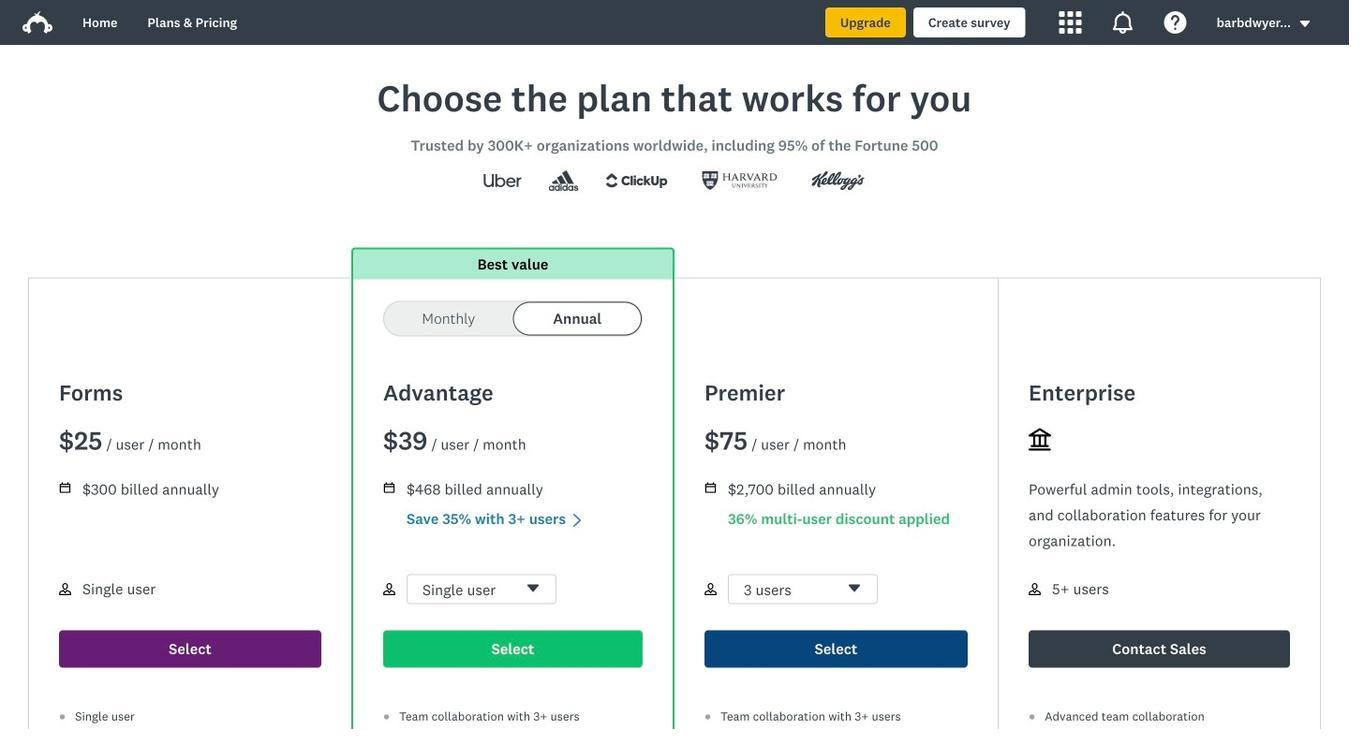 Task type: describe. For each thing, give the bounding box(es) containing it.
notification center icon image
[[1112, 11, 1134, 34]]

select menu field for 2nd user image from the right
[[728, 575, 878, 606]]

2 brand logo image from the top
[[22, 11, 52, 34]]

4 user image from the left
[[1029, 584, 1041, 596]]

1 brand logo image from the top
[[22, 7, 52, 37]]

uber image
[[467, 166, 539, 196]]

select menu field for second user image
[[407, 575, 557, 606]]

adidas image
[[539, 171, 588, 191]]

harvard image
[[685, 166, 795, 196]]



Task type: locate. For each thing, give the bounding box(es) containing it.
Select Menu field
[[407, 575, 557, 606], [728, 575, 878, 606]]

0 horizontal spatial select menu field
[[407, 575, 557, 606]]

brand logo image
[[22, 7, 52, 37], [22, 11, 52, 34]]

2 select menu field from the left
[[728, 575, 878, 606]]

clickup image
[[588, 166, 685, 196]]

products icon image
[[1059, 11, 1082, 34], [1059, 11, 1082, 34]]

user image
[[59, 584, 71, 596], [383, 584, 395, 596], [705, 584, 717, 596], [1029, 584, 1041, 596]]

2 user image from the left
[[383, 584, 395, 596]]

right arrow image
[[570, 513, 585, 528]]

1 horizontal spatial select menu field
[[728, 575, 878, 606]]

help icon image
[[1164, 11, 1187, 34]]

1 select menu field from the left
[[407, 575, 557, 606]]

calendar icon image
[[59, 482, 71, 494], [383, 482, 395, 494], [705, 482, 717, 494], [60, 483, 70, 493], [384, 483, 395, 493], [705, 483, 716, 493]]

building icon image
[[1029, 429, 1051, 451]]

3 user image from the left
[[705, 584, 717, 596]]

dropdown arrow icon image
[[1299, 17, 1312, 30], [1300, 21, 1310, 27]]

1 user image from the left
[[59, 584, 71, 596]]

kellogg's image
[[795, 166, 883, 196]]



Task type: vqa. For each thing, say whether or not it's contained in the screenshot.
3rd user icon
yes



